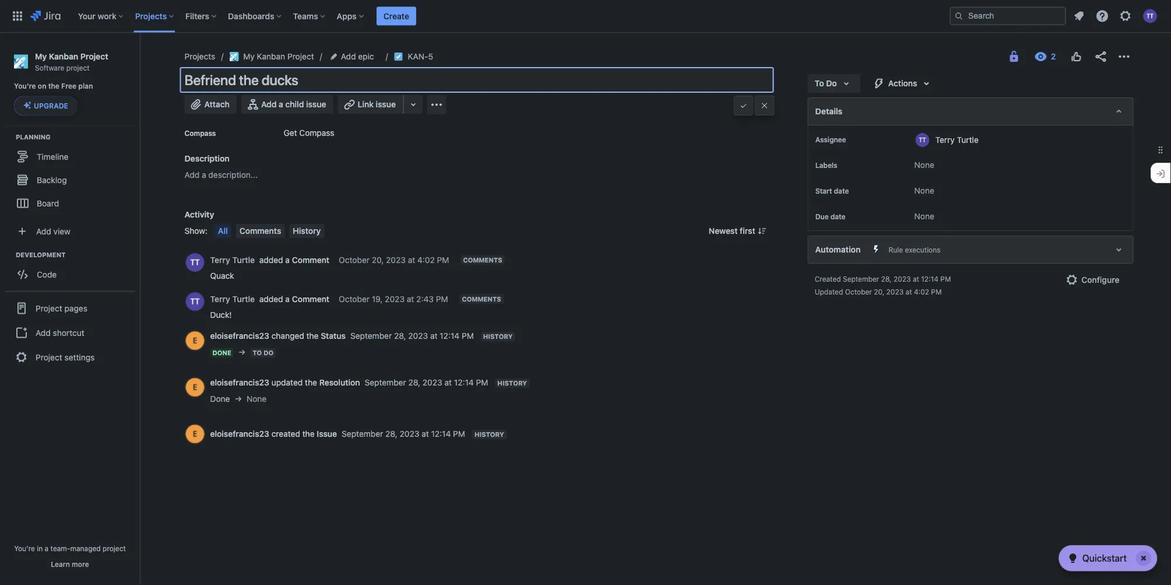 Task type: describe. For each thing, give the bounding box(es) containing it.
add for add view
[[36, 226, 51, 236]]

filters
[[186, 11, 209, 21]]

rule executions
[[889, 246, 941, 254]]

terry turtle
[[936, 135, 979, 144]]

date for start date
[[835, 187, 850, 195]]

upgrade
[[34, 102, 68, 110]]

projects for projects 'dropdown button'
[[135, 11, 167, 21]]

create
[[384, 11, 409, 21]]

actions image
[[1118, 50, 1132, 64]]

development group
[[6, 250, 139, 290]]

add for add shortcut
[[36, 328, 51, 337]]

to do button
[[808, 74, 861, 93]]

add a child issue
[[261, 99, 326, 109]]

newest first
[[709, 226, 756, 236]]

date for due date
[[831, 212, 846, 221]]

in
[[37, 544, 43, 552]]

october 20, 2023 at 4:02 pm
[[339, 255, 449, 265]]

you're in a team-managed project
[[14, 544, 126, 552]]

plan
[[78, 82, 93, 90]]

check image
[[1067, 551, 1081, 565]]

project down teams
[[288, 52, 314, 61]]

backlog
[[37, 175, 67, 185]]

apps button
[[333, 7, 369, 25]]

1 vertical spatial done
[[210, 394, 230, 404]]

status
[[321, 331, 346, 341]]

copy link to comment image
[[507, 254, 517, 264]]

get
[[284, 128, 297, 138]]

project inside my kanban project software project
[[66, 63, 90, 72]]

add for add epic
[[341, 52, 356, 61]]

a down history button
[[285, 255, 290, 265]]

child
[[286, 99, 304, 109]]

created september 28, 2023 at 12:14 pm updated october 20, 2023 at 4:02 pm
[[815, 275, 952, 296]]

updated
[[815, 288, 844, 296]]

board link
[[6, 192, 134, 215]]

october inside created september 28, 2023 at 12:14 pm updated october 20, 2023 at 4:02 pm
[[846, 288, 873, 296]]

create button
[[377, 7, 416, 25]]

my for my kanban project
[[243, 52, 255, 61]]

you're on the free plan
[[14, 82, 93, 90]]

link issue
[[358, 99, 396, 109]]

help image
[[1096, 9, 1110, 23]]

share image
[[1095, 50, 1109, 64]]

add epic button
[[328, 50, 378, 64]]

0 vertical spatial 20,
[[372, 255, 384, 265]]

kan-5
[[408, 52, 433, 61]]

activity
[[185, 210, 214, 219]]

none for labels
[[915, 160, 935, 170]]

project pages link
[[5, 295, 135, 321]]

12:14 for eloisefrancis23 updated the resolution september 28, 2023 at 12:14 pm
[[454, 378, 474, 387]]

Search field
[[950, 7, 1067, 25]]

you're for you're on the free plan
[[14, 82, 36, 90]]

28, inside created september 28, 2023 at 12:14 pm updated october 20, 2023 at 4:02 pm
[[882, 275, 892, 283]]

all
[[218, 226, 228, 236]]

quickstart
[[1083, 553, 1128, 564]]

labels
[[816, 161, 838, 169]]

automation element
[[808, 236, 1134, 264]]

0 horizontal spatial to
[[253, 349, 262, 357]]

october 19, 2023 at 2:43 pm
[[339, 294, 448, 304]]

configure
[[1082, 275, 1120, 285]]

cancel summary image
[[760, 101, 770, 110]]

the for created
[[303, 429, 315, 439]]

terry turtle added a comment for duck!
[[210, 294, 330, 304]]

Befriend the ducks text field
[[180, 67, 774, 93]]

changed
[[272, 331, 304, 341]]

my kanban project link
[[229, 50, 314, 64]]

28, for eloisefrancis23 changed the status september 28, 2023 at 12:14 pm
[[394, 331, 406, 341]]

your work button
[[75, 7, 128, 25]]

actions button
[[866, 74, 941, 93]]

details
[[816, 106, 843, 116]]

duck!
[[210, 310, 232, 320]]

filters button
[[182, 7, 221, 25]]

20, inside created september 28, 2023 at 12:14 pm updated october 20, 2023 at 4:02 pm
[[875, 288, 885, 296]]

1 horizontal spatial compass
[[299, 128, 335, 138]]

my for my kanban project software project
[[35, 51, 47, 61]]

my kanban project image
[[229, 52, 239, 61]]

free
[[61, 82, 77, 90]]

projects for projects link
[[185, 52, 215, 61]]

turtle for october 20, 2023 at 4:02 pm
[[232, 255, 255, 265]]

issue
[[317, 429, 337, 439]]

project settings
[[36, 352, 95, 362]]

add shortcut
[[36, 328, 84, 337]]

rule
[[889, 246, 904, 254]]

executions
[[906, 246, 941, 254]]

banner containing your work
[[0, 0, 1172, 33]]

newest first button
[[702, 224, 774, 238]]

a inside button
[[279, 99, 283, 109]]

none for due date
[[915, 211, 935, 221]]

newest first image
[[758, 226, 767, 236]]

september inside created september 28, 2023 at 12:14 pm updated october 20, 2023 at 4:02 pm
[[844, 275, 880, 283]]

september for eloisefrancis23 changed the status september 28, 2023 at 12:14 pm
[[351, 331, 392, 341]]

learn more
[[51, 560, 89, 568]]

attach button
[[185, 95, 237, 114]]

2 issue from the left
[[376, 99, 396, 109]]

timeline link
[[6, 145, 134, 168]]

0 vertical spatial done
[[213, 349, 232, 357]]

my kanban project
[[243, 52, 314, 61]]

start
[[816, 187, 833, 195]]

project inside my kanban project software project
[[80, 51, 108, 61]]

first
[[740, 226, 756, 236]]

to do inside to do dropdown button
[[815, 78, 838, 88]]

work
[[98, 11, 117, 21]]

add shortcut button
[[5, 321, 135, 344]]

link issue button
[[338, 95, 404, 114]]

add app image
[[430, 98, 444, 112]]

0 horizontal spatial compass
[[185, 129, 216, 137]]

timeline
[[37, 152, 68, 161]]

history for eloisefrancis23 changed the status september 28, 2023 at 12:14 pm
[[483, 333, 513, 340]]

created
[[272, 429, 300, 439]]

managed
[[70, 544, 101, 552]]

1 vertical spatial to do
[[253, 349, 274, 357]]

assignee
[[816, 135, 847, 144]]

sidebar navigation image
[[127, 47, 153, 70]]

19,
[[372, 294, 383, 304]]

dashboards
[[228, 11, 275, 21]]

28, for eloisefrancis23 updated the resolution september 28, 2023 at 12:14 pm
[[409, 378, 421, 387]]

your work
[[78, 11, 117, 21]]

dashboards button
[[225, 7, 286, 25]]



Task type: vqa. For each thing, say whether or not it's contained in the screenshot.
"CREATE CHILD" image
no



Task type: locate. For each thing, give the bounding box(es) containing it.
1 my from the left
[[35, 51, 47, 61]]

october for october 19, 2023 at 2:43 pm
[[339, 294, 370, 304]]

done
[[213, 349, 232, 357], [210, 394, 230, 404]]

1 horizontal spatial 20,
[[875, 288, 885, 296]]

0 horizontal spatial issue
[[306, 99, 326, 109]]

1 vertical spatial added
[[259, 294, 283, 304]]

0 horizontal spatial to do
[[253, 349, 274, 357]]

1 vertical spatial projects
[[185, 52, 215, 61]]

september down 19,
[[351, 331, 392, 341]]

updated
[[272, 378, 303, 387]]

1 kanban from the left
[[49, 51, 78, 61]]

1 horizontal spatial project
[[103, 544, 126, 552]]

comment up status
[[292, 294, 330, 304]]

0 vertical spatial comments
[[240, 226, 281, 236]]

add left epic
[[341, 52, 356, 61]]

to do down changed
[[253, 349, 274, 357]]

20, up 19,
[[372, 255, 384, 265]]

my right my kanban project image
[[243, 52, 255, 61]]

date right the 'start'
[[835, 187, 850, 195]]

12:14 for eloisefrancis23 changed the status september 28, 2023 at 12:14 pm
[[440, 331, 460, 341]]

planning
[[16, 133, 51, 140]]

comments right 2:43
[[462, 295, 502, 303]]

all button
[[215, 224, 231, 238]]

turtle down 'quack'
[[232, 294, 255, 304]]

you're left on
[[14, 82, 36, 90]]

october for october 20, 2023 at 4:02 pm
[[339, 255, 370, 265]]

1 horizontal spatial to do
[[815, 78, 838, 88]]

add epic
[[341, 52, 374, 61]]

added down comments button
[[259, 255, 283, 265]]

history button
[[290, 224, 325, 238]]

code link
[[6, 263, 134, 286]]

settings
[[64, 352, 95, 362]]

1 vertical spatial to
[[253, 349, 262, 357]]

12:14 for eloisefrancis23 created the issue september 28, 2023 at 12:14 pm
[[431, 429, 451, 439]]

settings image
[[1119, 9, 1133, 23]]

0 vertical spatial eloisefrancis23
[[210, 331, 269, 341]]

kanban inside "my kanban project" link
[[257, 52, 285, 61]]

configure link
[[1059, 271, 1127, 289]]

development
[[16, 251, 66, 258]]

september for eloisefrancis23 updated the resolution september 28, 2023 at 12:14 pm
[[365, 378, 406, 387]]

add inside popup button
[[36, 226, 51, 236]]

banner
[[0, 0, 1172, 33]]

projects up sidebar navigation icon
[[135, 11, 167, 21]]

1 horizontal spatial kanban
[[257, 52, 285, 61]]

2 vertical spatial eloisefrancis23
[[210, 429, 269, 439]]

2:43
[[417, 294, 434, 304]]

20, right updated
[[875, 288, 885, 296]]

menu bar containing all
[[212, 224, 327, 238]]

0 vertical spatial project
[[66, 63, 90, 72]]

eloisefrancis23 for eloisefrancis23 changed the status september 28, 2023 at 12:14 pm
[[210, 331, 269, 341]]

project up plan
[[80, 51, 108, 61]]

2 my from the left
[[243, 52, 255, 61]]

add left child at the top of page
[[261, 99, 277, 109]]

0 vertical spatial you're
[[14, 82, 36, 90]]

development image
[[2, 248, 16, 262]]

my kanban project software project
[[35, 51, 108, 72]]

september
[[844, 275, 880, 283], [351, 331, 392, 341], [365, 378, 406, 387], [342, 429, 383, 439]]

add
[[341, 52, 356, 61], [261, 99, 277, 109], [185, 170, 200, 180], [36, 226, 51, 236], [36, 328, 51, 337]]

the right the 'updated'
[[305, 378, 317, 387]]

you're for you're in a team-managed project
[[14, 544, 35, 552]]

add view button
[[7, 220, 133, 243]]

board
[[37, 198, 59, 208]]

terry up 'quack'
[[210, 255, 230, 265]]

project
[[80, 51, 108, 61], [288, 52, 314, 61], [36, 303, 62, 313], [36, 352, 62, 362]]

terry down details element
[[936, 135, 955, 144]]

0 vertical spatial to do
[[815, 78, 838, 88]]

due date
[[816, 212, 846, 221]]

on
[[38, 82, 46, 90]]

terry for october 20, 2023 at 4:02 pm
[[210, 255, 230, 265]]

kan-
[[408, 52, 429, 61]]

add inside button
[[36, 328, 51, 337]]

date right "due" on the top right of the page
[[831, 212, 846, 221]]

issue right child at the top of page
[[306, 99, 326, 109]]

menu bar
[[212, 224, 327, 238]]

the
[[48, 82, 59, 90], [307, 331, 319, 341], [305, 378, 317, 387], [303, 429, 315, 439]]

4:02 down executions on the right
[[915, 288, 930, 296]]

2 added from the top
[[259, 294, 283, 304]]

terry for october 19, 2023 at 2:43 pm
[[210, 294, 230, 304]]

add for add a child issue
[[261, 99, 277, 109]]

do down changed
[[264, 349, 274, 357]]

0 vertical spatial 4:02
[[418, 255, 435, 265]]

kanban for my kanban project
[[257, 52, 285, 61]]

none for start date
[[915, 186, 935, 195]]

turtle down details element
[[958, 135, 979, 144]]

october left 19,
[[339, 294, 370, 304]]

terry turtle added a comment for quack
[[210, 255, 330, 265]]

to inside dropdown button
[[815, 78, 825, 88]]

1 vertical spatial do
[[264, 349, 274, 357]]

terry turtle added a comment up changed
[[210, 294, 330, 304]]

1 horizontal spatial do
[[827, 78, 838, 88]]

comments right 'all'
[[240, 226, 281, 236]]

12:14 inside created september 28, 2023 at 12:14 pm updated october 20, 2023 at 4:02 pm
[[922, 275, 939, 283]]

compass up description
[[185, 129, 216, 137]]

apps
[[337, 11, 357, 21]]

issue right link
[[376, 99, 396, 109]]

details element
[[808, 97, 1134, 125]]

4:02 inside created september 28, 2023 at 12:14 pm updated october 20, 2023 at 4:02 pm
[[915, 288, 930, 296]]

1 vertical spatial terry
[[210, 255, 230, 265]]

september right issue
[[342, 429, 383, 439]]

planning image
[[2, 130, 16, 144]]

0 vertical spatial terry
[[936, 135, 955, 144]]

eloisefrancis23 created the issue september 28, 2023 at 12:14 pm
[[210, 429, 466, 439]]

do inside dropdown button
[[827, 78, 838, 88]]

dismiss quickstart image
[[1135, 549, 1154, 568]]

1 horizontal spatial my
[[243, 52, 255, 61]]

add for add a description...
[[185, 170, 200, 180]]

0 horizontal spatial project
[[66, 63, 90, 72]]

1 eloisefrancis23 from the top
[[210, 331, 269, 341]]

history
[[293, 226, 321, 236], [483, 333, 513, 340], [498, 379, 527, 387], [475, 431, 504, 438]]

learn
[[51, 560, 70, 568]]

2 vertical spatial terry
[[210, 294, 230, 304]]

1 vertical spatial turtle
[[232, 255, 255, 265]]

resolution
[[320, 378, 360, 387]]

appswitcher icon image
[[11, 9, 25, 23]]

added
[[259, 255, 283, 265], [259, 294, 283, 304]]

confirm summary image
[[739, 101, 749, 110]]

1 vertical spatial comments
[[463, 256, 503, 264]]

1 comment from the top
[[292, 255, 330, 265]]

added up changed
[[259, 294, 283, 304]]

my inside "my kanban project" link
[[243, 52, 255, 61]]

eloisefrancis23 left the 'updated'
[[210, 378, 269, 387]]

vote options: no one has voted for this issue yet. image
[[1070, 50, 1084, 64]]

0 vertical spatial projects
[[135, 11, 167, 21]]

0 horizontal spatial do
[[264, 349, 274, 357]]

comments inside button
[[240, 226, 281, 236]]

terry up duck!
[[210, 294, 230, 304]]

compass
[[299, 128, 335, 138], [185, 129, 216, 137]]

history for eloisefrancis23 created the issue september 28, 2023 at 12:14 pm
[[475, 431, 504, 438]]

28, for eloisefrancis23 created the issue september 28, 2023 at 12:14 pm
[[386, 429, 398, 439]]

comments
[[240, 226, 281, 236], [463, 256, 503, 264], [462, 295, 502, 303]]

link web pages and more image
[[407, 97, 421, 111]]

2 terry turtle added a comment from the top
[[210, 294, 330, 304]]

eloisefrancis23 for eloisefrancis23 updated the resolution september 28, 2023 at 12:14 pm
[[210, 378, 269, 387]]

search image
[[955, 11, 964, 21]]

0 vertical spatial terry turtle added a comment
[[210, 255, 330, 265]]

a down description
[[202, 170, 206, 180]]

a up changed
[[285, 294, 290, 304]]

project up add shortcut
[[36, 303, 62, 313]]

comments button
[[236, 224, 285, 238]]

1 vertical spatial project
[[103, 544, 126, 552]]

1 added from the top
[[259, 255, 283, 265]]

software
[[35, 63, 64, 72]]

0 vertical spatial turtle
[[958, 135, 979, 144]]

group
[[5, 291, 135, 374]]

you're left 'in'
[[14, 544, 35, 552]]

backlog link
[[6, 168, 134, 192]]

1 vertical spatial you're
[[14, 544, 35, 552]]

eloisefrancis23
[[210, 331, 269, 341], [210, 378, 269, 387], [210, 429, 269, 439]]

kanban inside my kanban project software project
[[49, 51, 78, 61]]

add inside button
[[261, 99, 277, 109]]

eloisefrancis23 left created at the left of the page
[[210, 429, 269, 439]]

2023
[[386, 255, 406, 265], [894, 275, 912, 283], [887, 288, 904, 296], [385, 294, 405, 304], [409, 331, 428, 341], [423, 378, 443, 387], [400, 429, 420, 439]]

october up october 19, 2023 at 2:43 pm
[[339, 255, 370, 265]]

0 horizontal spatial 4:02
[[418, 255, 435, 265]]

comments for october 20, 2023 at 4:02 pm
[[463, 256, 503, 264]]

1 horizontal spatial projects
[[185, 52, 215, 61]]

kan-5 link
[[408, 50, 433, 64]]

september right created
[[844, 275, 880, 283]]

1 terry turtle added a comment from the top
[[210, 255, 330, 265]]

eloisefrancis23 changed the status september 28, 2023 at 12:14 pm
[[210, 331, 474, 341]]

2 eloisefrancis23 from the top
[[210, 378, 269, 387]]

add inside dropdown button
[[341, 52, 356, 61]]

0 horizontal spatial projects
[[135, 11, 167, 21]]

add a description...
[[185, 170, 258, 180]]

add left view
[[36, 226, 51, 236]]

description
[[185, 154, 230, 163]]

the for on
[[48, 82, 59, 90]]

start date
[[816, 187, 850, 195]]

1 horizontal spatial 4:02
[[915, 288, 930, 296]]

4:02 up 2:43
[[418, 255, 435, 265]]

add left 'shortcut'
[[36, 328, 51, 337]]

comment for october 19, 2023 at 2:43 pm
[[292, 294, 330, 304]]

1 you're from the top
[[14, 82, 36, 90]]

project up plan
[[66, 63, 90, 72]]

1 vertical spatial 20,
[[875, 288, 885, 296]]

turtle for october 19, 2023 at 2:43 pm
[[232, 294, 255, 304]]

0 vertical spatial to
[[815, 78, 825, 88]]

2 vertical spatial turtle
[[232, 294, 255, 304]]

comment for october 20, 2023 at 4:02 pm
[[292, 255, 330, 265]]

pages
[[64, 303, 87, 313]]

the for changed
[[307, 331, 319, 341]]

1 vertical spatial 4:02
[[915, 288, 930, 296]]

teams button
[[290, 7, 330, 25]]

projects
[[135, 11, 167, 21], [185, 52, 215, 61]]

description...
[[208, 170, 258, 180]]

2 vertical spatial comments
[[462, 295, 502, 303]]

project pages
[[36, 303, 87, 313]]

comments for october 19, 2023 at 2:43 pm
[[462, 295, 502, 303]]

primary element
[[7, 0, 950, 32]]

project
[[66, 63, 90, 72], [103, 544, 126, 552]]

projects inside 'dropdown button'
[[135, 11, 167, 21]]

link
[[358, 99, 374, 109]]

more
[[72, 560, 89, 568]]

september for eloisefrancis23 created the issue september 28, 2023 at 12:14 pm
[[342, 429, 383, 439]]

october right updated
[[846, 288, 873, 296]]

2 you're from the top
[[14, 544, 35, 552]]

1 vertical spatial eloisefrancis23
[[210, 378, 269, 387]]

0 vertical spatial comment
[[292, 255, 330, 265]]

0 horizontal spatial 20,
[[372, 255, 384, 265]]

a
[[279, 99, 283, 109], [202, 170, 206, 180], [285, 255, 290, 265], [285, 294, 290, 304], [45, 544, 49, 552]]

comment down history button
[[292, 255, 330, 265]]

history inside button
[[293, 226, 321, 236]]

1 issue from the left
[[306, 99, 326, 109]]

get compass
[[284, 128, 335, 138]]

created
[[815, 275, 842, 283]]

eloisefrancis23 for eloisefrancis23 created the issue september 28, 2023 at 12:14 pm
[[210, 429, 269, 439]]

copy link to issue image
[[431, 51, 440, 61]]

task image
[[394, 52, 403, 61]]

attach
[[204, 99, 230, 109]]

turtle up 'quack'
[[232, 255, 255, 265]]

added for quack
[[259, 255, 283, 265]]

october
[[339, 255, 370, 265], [846, 288, 873, 296], [339, 294, 370, 304]]

1 vertical spatial terry turtle added a comment
[[210, 294, 330, 304]]

1 vertical spatial comment
[[292, 294, 330, 304]]

you're
[[14, 82, 36, 90], [14, 544, 35, 552]]

terry turtle added a comment down comments button
[[210, 255, 330, 265]]

upgrade button
[[15, 96, 77, 115]]

notifications image
[[1073, 9, 1087, 23]]

show:
[[185, 226, 208, 236]]

0 vertical spatial added
[[259, 255, 283, 265]]

projects button
[[132, 7, 179, 25]]

your profile and settings image
[[1144, 9, 1158, 23]]

code
[[37, 269, 57, 279]]

terry turtle added a comment
[[210, 255, 330, 265], [210, 294, 330, 304]]

add down description
[[185, 170, 200, 180]]

project right the managed
[[103, 544, 126, 552]]

comments left the copy link to comment icon
[[463, 256, 503, 264]]

the right on
[[48, 82, 59, 90]]

2 kanban from the left
[[257, 52, 285, 61]]

the left issue
[[303, 429, 315, 439]]

do up details
[[827, 78, 838, 88]]

add view
[[36, 226, 70, 236]]

the for updated
[[305, 378, 317, 387]]

kanban right my kanban project image
[[257, 52, 285, 61]]

a left child at the top of page
[[279, 99, 283, 109]]

to do up details
[[815, 78, 838, 88]]

teams
[[293, 11, 318, 21]]

newest
[[709, 226, 738, 236]]

0 vertical spatial date
[[835, 187, 850, 195]]

3 eloisefrancis23 from the top
[[210, 429, 269, 439]]

shortcut
[[53, 328, 84, 337]]

1 vertical spatial date
[[831, 212, 846, 221]]

project down add shortcut
[[36, 352, 62, 362]]

compass right get
[[299, 128, 335, 138]]

turtle
[[958, 135, 979, 144], [232, 255, 255, 265], [232, 294, 255, 304]]

eloisefrancis23 down duck!
[[210, 331, 269, 341]]

jira image
[[30, 9, 61, 23], [30, 9, 61, 23]]

kanban up the software
[[49, 51, 78, 61]]

0 vertical spatial do
[[827, 78, 838, 88]]

pm
[[437, 255, 449, 265], [941, 275, 952, 283], [932, 288, 942, 296], [436, 294, 448, 304], [462, 331, 474, 341], [476, 378, 488, 387], [453, 429, 466, 439]]

quickstart button
[[1060, 545, 1158, 571]]

planning group
[[6, 132, 139, 218]]

a right 'in'
[[45, 544, 49, 552]]

actions
[[889, 78, 918, 88]]

add a child issue button
[[241, 95, 333, 114]]

group containing project pages
[[5, 291, 135, 374]]

1 horizontal spatial to
[[815, 78, 825, 88]]

none
[[915, 160, 935, 170], [915, 186, 935, 195], [915, 211, 935, 221], [247, 394, 267, 404]]

1 horizontal spatial issue
[[376, 99, 396, 109]]

kanban for my kanban project software project
[[49, 51, 78, 61]]

added for duck!
[[259, 294, 283, 304]]

to do
[[815, 78, 838, 88], [253, 349, 274, 357]]

the left status
[[307, 331, 319, 341]]

history for eloisefrancis23 updated the resolution september 28, 2023 at 12:14 pm
[[498, 379, 527, 387]]

0 horizontal spatial kanban
[[49, 51, 78, 61]]

view
[[53, 226, 70, 236]]

0 horizontal spatial my
[[35, 51, 47, 61]]

2 comment from the top
[[292, 294, 330, 304]]

projects left my kanban project image
[[185, 52, 215, 61]]

september right resolution on the left bottom of the page
[[365, 378, 406, 387]]

my up the software
[[35, 51, 47, 61]]

my inside my kanban project software project
[[35, 51, 47, 61]]



